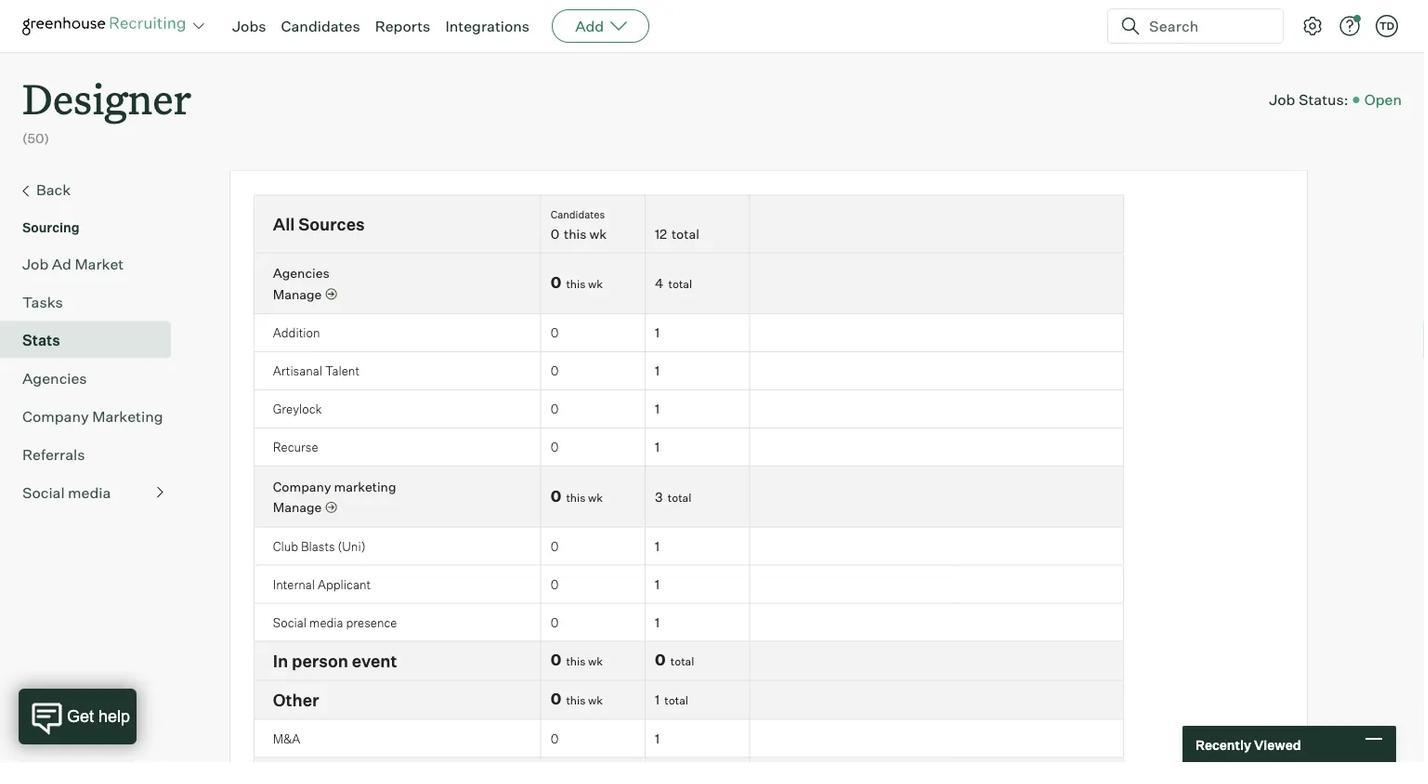 Task type: locate. For each thing, give the bounding box(es) containing it.
1 horizontal spatial agencies
[[273, 265, 330, 281]]

wk for 0
[[588, 655, 603, 669]]

1 manage from the top
[[273, 286, 322, 302]]

1 for greylock
[[655, 401, 660, 417]]

1 for addition
[[655, 325, 660, 341]]

agencies down the stats
[[22, 369, 87, 387]]

1 horizontal spatial agencies link
[[273, 265, 330, 281]]

td button
[[1373, 11, 1403, 41]]

0 vertical spatial candidates
[[281, 17, 360, 35]]

total down 0 total
[[665, 694, 689, 708]]

0 vertical spatial media
[[68, 483, 111, 502]]

3 1 link from the top
[[655, 401, 660, 417]]

1 horizontal spatial social
[[273, 615, 307, 630]]

1
[[655, 325, 660, 341], [655, 363, 660, 379], [655, 401, 660, 417], [655, 439, 660, 455], [655, 538, 660, 554], [655, 576, 660, 592], [655, 614, 660, 630], [655, 692, 660, 708], [655, 730, 660, 747]]

1 horizontal spatial media
[[309, 615, 344, 630]]

1 vertical spatial manage link
[[273, 498, 337, 517]]

9 1 link from the top
[[655, 730, 660, 747]]

company down the recurse
[[273, 478, 331, 495]]

all sources
[[273, 214, 365, 235]]

company inside company marketing manage
[[273, 478, 331, 495]]

12
[[655, 226, 667, 242]]

6 1 from the top
[[655, 576, 660, 592]]

0 horizontal spatial candidates
[[281, 17, 360, 35]]

12 total
[[655, 226, 700, 242]]

this for 1
[[566, 694, 586, 708]]

social down referrals at the bottom left of the page
[[22, 483, 65, 502]]

2 1 link from the top
[[655, 363, 660, 379]]

job ad market link
[[22, 253, 164, 275]]

addition
[[273, 325, 320, 340]]

candidates
[[281, 17, 360, 35], [551, 208, 605, 220]]

agencies
[[273, 265, 330, 281], [22, 369, 87, 387]]

media down internal applicant
[[309, 615, 344, 630]]

0 horizontal spatial agencies
[[22, 369, 87, 387]]

talent
[[325, 363, 360, 378]]

wk left the 1 total
[[588, 694, 603, 708]]

company up referrals at the bottom left of the page
[[22, 407, 89, 425]]

artisanal
[[273, 363, 323, 378]]

candidates 0 this wk
[[551, 208, 607, 242]]

job
[[1270, 90, 1296, 109], [22, 254, 49, 273]]

wk left 0 total
[[588, 655, 603, 669]]

wk
[[590, 226, 607, 242], [588, 277, 603, 291], [588, 490, 603, 504], [588, 655, 603, 669], [588, 694, 603, 708]]

9 1 from the top
[[655, 730, 660, 747]]

add button
[[552, 9, 650, 43]]

1 vertical spatial company
[[273, 478, 331, 495]]

0 horizontal spatial job
[[22, 254, 49, 273]]

manage link for manage
[[273, 285, 337, 303]]

company marketing link
[[22, 405, 164, 427]]

total for all sources
[[672, 226, 700, 242]]

0 vertical spatial company
[[22, 407, 89, 425]]

back link
[[22, 178, 164, 202]]

reports link
[[375, 17, 431, 35]]

manage
[[273, 286, 322, 302], [273, 499, 322, 516]]

4 link
[[655, 275, 664, 291]]

company marketing manage
[[273, 478, 397, 516]]

tasks link
[[22, 291, 164, 313]]

open
[[1365, 90, 1403, 109]]

0 inside the candidates 0 this wk
[[551, 226, 560, 242]]

manage up addition
[[273, 286, 322, 302]]

this for 3
[[566, 490, 586, 504]]

3 1 from the top
[[655, 401, 660, 417]]

1 horizontal spatial company
[[273, 478, 331, 495]]

2 1 from the top
[[655, 363, 660, 379]]

1 for recurse
[[655, 439, 660, 455]]

3
[[655, 488, 663, 505]]

this for 4
[[566, 277, 586, 291]]

total inside the 1 total
[[665, 694, 689, 708]]

wk left 3 link
[[588, 490, 603, 504]]

media down referrals link
[[68, 483, 111, 502]]

0 horizontal spatial company
[[22, 407, 89, 425]]

social for social media
[[22, 483, 65, 502]]

agencies link down the all
[[273, 265, 330, 281]]

total for other
[[665, 694, 689, 708]]

candidates link
[[281, 17, 360, 35]]

4 1 from the top
[[655, 439, 660, 455]]

1 link for recurse
[[655, 439, 660, 455]]

1 for social media presence
[[655, 614, 660, 630]]

integrations
[[446, 17, 530, 35]]

social down the internal
[[273, 615, 307, 630]]

applicant
[[318, 577, 371, 592]]

4 total
[[655, 275, 693, 291]]

total inside 3 total
[[668, 490, 692, 504]]

3 total
[[655, 488, 692, 505]]

1 link for social media presence
[[655, 614, 660, 630]]

1 horizontal spatial job
[[1270, 90, 1296, 109]]

2 0 this wk from the top
[[551, 487, 603, 505]]

candidates up '0' link
[[551, 208, 605, 220]]

job left the status:
[[1270, 90, 1296, 109]]

m&a
[[273, 731, 301, 746]]

this
[[564, 226, 587, 242], [566, 277, 586, 291], [566, 490, 586, 504], [566, 655, 586, 669], [566, 694, 586, 708]]

job left ad
[[22, 254, 49, 273]]

total right 3
[[668, 490, 692, 504]]

1 1 link from the top
[[655, 325, 660, 341]]

1 vertical spatial agencies link
[[22, 367, 164, 389]]

1 horizontal spatial candidates
[[551, 208, 605, 220]]

1 vertical spatial media
[[309, 615, 344, 630]]

wk inside the candidates 0 this wk
[[590, 226, 607, 242]]

artisanal talent
[[273, 363, 360, 378]]

0
[[551, 226, 560, 242], [551, 273, 562, 292], [551, 325, 559, 340], [551, 363, 559, 378], [551, 402, 559, 416], [551, 440, 559, 454], [551, 487, 562, 505], [551, 539, 559, 553], [551, 577, 559, 592], [551, 615, 559, 630], [551, 651, 562, 669], [655, 651, 666, 669], [551, 690, 562, 708], [551, 731, 559, 746]]

agencies manage
[[273, 265, 330, 302]]

club
[[273, 539, 298, 553]]

back
[[36, 180, 71, 199]]

manage link
[[273, 285, 337, 303], [273, 498, 337, 517]]

0 vertical spatial agencies link
[[273, 265, 330, 281]]

company marketing
[[22, 407, 163, 425]]

referrals link
[[22, 443, 164, 465]]

1 link
[[655, 325, 660, 341], [655, 363, 660, 379], [655, 401, 660, 417], [655, 439, 660, 455], [655, 538, 660, 554], [655, 576, 660, 592], [655, 614, 660, 630], [655, 692, 660, 708], [655, 730, 660, 747]]

media
[[68, 483, 111, 502], [309, 615, 344, 630]]

company for company marketing manage
[[273, 478, 331, 495]]

td button
[[1377, 15, 1399, 37]]

agencies down the all
[[273, 265, 330, 281]]

manage link down company marketing link
[[273, 498, 337, 517]]

company for company marketing
[[22, 407, 89, 425]]

designer link
[[22, 52, 192, 129]]

total right 4 link
[[669, 277, 693, 291]]

manage link up addition
[[273, 285, 337, 303]]

4 1 link from the top
[[655, 439, 660, 455]]

1 0 this wk from the top
[[551, 273, 603, 292]]

1 vertical spatial manage
[[273, 499, 322, 516]]

sources
[[299, 214, 365, 235]]

1 link for club blasts (uni)
[[655, 538, 660, 554]]

7 1 link from the top
[[655, 614, 660, 630]]

total
[[672, 226, 700, 242], [669, 277, 693, 291], [668, 490, 692, 504], [671, 655, 695, 669], [665, 694, 689, 708]]

wk down the candidates 0 this wk
[[588, 277, 603, 291]]

1 vertical spatial social
[[273, 615, 307, 630]]

0 vertical spatial agencies
[[273, 265, 330, 281]]

manage up club
[[273, 499, 322, 516]]

0 horizontal spatial social
[[22, 483, 65, 502]]

agencies link
[[273, 265, 330, 281], [22, 367, 164, 389]]

4 0 this wk from the top
[[551, 690, 603, 708]]

greylock
[[273, 402, 322, 416]]

0 horizontal spatial media
[[68, 483, 111, 502]]

agencies for agencies manage
[[273, 265, 330, 281]]

0 vertical spatial manage
[[273, 286, 322, 302]]

viewed
[[1255, 736, 1302, 753]]

0 link
[[551, 226, 560, 242]]

8 1 link from the top
[[655, 692, 660, 708]]

total up the 1 total
[[671, 655, 695, 669]]

8 1 from the top
[[655, 692, 660, 708]]

4
[[655, 275, 664, 291]]

6 1 link from the top
[[655, 576, 660, 592]]

3 link
[[655, 488, 663, 505]]

12 link
[[655, 226, 667, 242]]

0 this wk
[[551, 273, 603, 292], [551, 487, 603, 505], [551, 651, 603, 669], [551, 690, 603, 708]]

0 vertical spatial manage link
[[273, 285, 337, 303]]

3 0 this wk from the top
[[551, 651, 603, 669]]

1 manage link from the top
[[273, 285, 337, 303]]

recently
[[1196, 736, 1252, 753]]

candidates right 'jobs'
[[281, 17, 360, 35]]

candidates inside the candidates 0 this wk
[[551, 208, 605, 220]]

manage inside company marketing manage
[[273, 499, 322, 516]]

total right '12' link
[[672, 226, 700, 242]]

(50)
[[22, 130, 49, 147]]

1 1 from the top
[[655, 325, 660, 341]]

1 for m&a
[[655, 730, 660, 747]]

switch applications element
[[188, 15, 210, 37]]

total for in person event
[[671, 655, 695, 669]]

1 vertical spatial candidates
[[551, 208, 605, 220]]

0 this wk for 1
[[551, 690, 603, 708]]

2 manage link from the top
[[273, 498, 337, 517]]

0 vertical spatial job
[[1270, 90, 1296, 109]]

wk for 4
[[588, 277, 603, 291]]

stats link
[[22, 329, 164, 351]]

internal
[[273, 577, 315, 592]]

2 manage from the top
[[273, 499, 322, 516]]

candidates for candidates
[[281, 17, 360, 35]]

total inside 0 total
[[671, 655, 695, 669]]

1 vertical spatial job
[[22, 254, 49, 273]]

agencies link up company marketing link
[[22, 367, 164, 389]]

wk right '0' link
[[590, 226, 607, 242]]

company marketing link
[[273, 478, 397, 495]]

jobs
[[232, 17, 266, 35]]

7 1 from the top
[[655, 614, 660, 630]]

person
[[292, 651, 349, 672]]

5 1 link from the top
[[655, 538, 660, 554]]

company
[[22, 407, 89, 425], [273, 478, 331, 495]]

social
[[22, 483, 65, 502], [273, 615, 307, 630]]

5 1 from the top
[[655, 538, 660, 554]]

1 vertical spatial agencies
[[22, 369, 87, 387]]

agencies for agencies
[[22, 369, 87, 387]]

club blasts (uni)
[[273, 539, 366, 553]]

0 total
[[655, 651, 695, 669]]

0 vertical spatial social
[[22, 483, 65, 502]]



Task type: describe. For each thing, give the bounding box(es) containing it.
1 link for addition
[[655, 325, 660, 341]]

0 this wk for 3
[[551, 487, 603, 505]]

add
[[576, 17, 604, 35]]

wk for 3
[[588, 490, 603, 504]]

1 for internal applicant
[[655, 576, 660, 592]]

switch applications image
[[191, 17, 206, 35]]

in person event
[[273, 651, 397, 672]]

media for social media
[[68, 483, 111, 502]]

1 link for m&a
[[655, 730, 660, 747]]

td
[[1380, 20, 1395, 32]]

social for social media presence
[[273, 615, 307, 630]]

manage link for marketing
[[273, 498, 337, 517]]

manage inside agencies manage
[[273, 286, 322, 302]]

all
[[273, 214, 295, 235]]

configure image
[[1302, 15, 1325, 37]]

this for 0
[[566, 655, 586, 669]]

recurse
[[273, 440, 318, 454]]

blasts
[[301, 539, 335, 553]]

0 horizontal spatial agencies link
[[22, 367, 164, 389]]

marketing
[[92, 407, 163, 425]]

integrations link
[[446, 17, 530, 35]]

event
[[352, 651, 397, 672]]

candidates for candidates 0 this wk
[[551, 208, 605, 220]]

1 link for internal applicant
[[655, 576, 660, 592]]

referrals
[[22, 445, 85, 464]]

internal applicant
[[273, 577, 371, 592]]

social media presence
[[273, 615, 397, 630]]

presence
[[346, 615, 397, 630]]

1 link for artisanal talent
[[655, 363, 660, 379]]

1 for artisanal talent
[[655, 363, 660, 379]]

Top navigation search text field
[[1142, 7, 1273, 45]]

job for job status:
[[1270, 90, 1296, 109]]

1 link for greylock
[[655, 401, 660, 417]]

0 this wk for 0
[[551, 651, 603, 669]]

1 for club blasts (uni)
[[655, 538, 660, 554]]

total inside 4 total
[[669, 277, 693, 291]]

job status:
[[1270, 90, 1349, 109]]

this inside the candidates 0 this wk
[[564, 226, 587, 242]]

stats
[[22, 331, 60, 349]]

other
[[273, 690, 319, 711]]

0 this wk for 4
[[551, 273, 603, 292]]

sourcing
[[22, 219, 80, 235]]

designer (50)
[[22, 71, 192, 147]]

1 total
[[655, 692, 689, 708]]

jobs link
[[232, 17, 266, 35]]

status:
[[1299, 90, 1349, 109]]

marketing
[[334, 478, 397, 495]]

in
[[273, 651, 288, 672]]

media for social media presence
[[309, 615, 344, 630]]

reports
[[375, 17, 431, 35]]

market
[[75, 254, 124, 273]]

job for job ad market
[[22, 254, 49, 273]]

job ad market
[[22, 254, 124, 273]]

tasks
[[22, 293, 63, 311]]

(uni)
[[338, 539, 366, 553]]

social media
[[22, 483, 111, 502]]

wk for 1
[[588, 694, 603, 708]]

social media link
[[22, 481, 164, 504]]

designer
[[22, 71, 192, 125]]

recently viewed
[[1196, 736, 1302, 753]]

ad
[[52, 254, 72, 273]]



Task type: vqa. For each thing, say whether or not it's contained in the screenshot.
View
no



